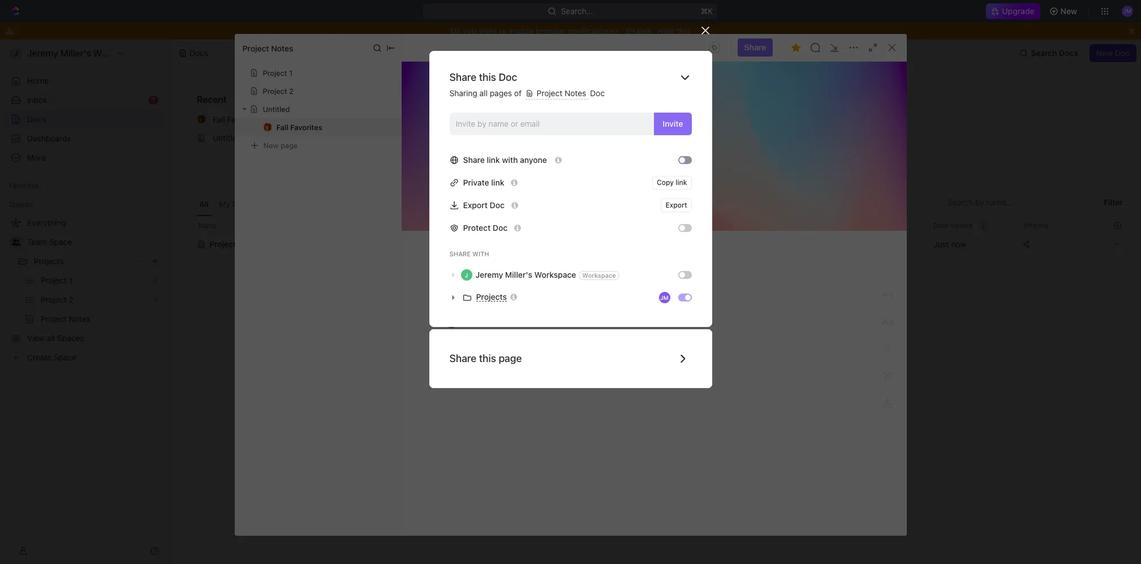 Task type: describe. For each thing, give the bounding box(es) containing it.
assigned
[[386, 199, 421, 209]]

untitled link for created by me
[[829, 129, 1118, 147]]

dashboards link
[[5, 130, 164, 148]]

anyone
[[520, 155, 547, 164]]

sidebar navigation
[[0, 40, 169, 564]]

⌘k
[[701, 6, 713, 16]]

export for export doc
[[463, 200, 488, 210]]

date updated button
[[836, 217, 893, 234]]

new page
[[263, 141, 298, 150]]

private link
[[463, 177, 505, 187]]

share with
[[450, 250, 489, 257]]

export for export
[[666, 201, 687, 209]]

14:15
[[573, 318, 593, 327]]

project left 2
[[263, 87, 287, 96]]

my docs
[[219, 199, 251, 209]]

recent
[[197, 95, 227, 105]]

• for created by me
[[899, 115, 902, 124]]

date for date updated
[[843, 221, 858, 229]]

doc for protect doc
[[493, 223, 508, 232]]

date for date viewed
[[934, 221, 949, 229]]

share for share link with anyone
[[463, 155, 485, 164]]

projects button
[[476, 292, 518, 302]]

link for copy
[[676, 178, 687, 187]]

viewed
[[951, 221, 973, 229]]

project up anyone
[[531, 115, 557, 125]]

updated:
[[502, 318, 536, 327]]

name
[[198, 221, 217, 229]]

1 vertical spatial page
[[499, 352, 522, 364]]

fall favorites • for created by me
[[849, 115, 902, 125]]

export button
[[661, 198, 692, 212]]

at
[[564, 318, 571, 327]]

you
[[463, 26, 477, 36]]

my
[[219, 199, 230, 209]]

projects for "projects" link in the left top of the page
[[34, 256, 64, 266]]

spaces
[[9, 200, 33, 209]]

🎁 for created by me
[[833, 115, 842, 124]]

j
[[465, 271, 468, 278]]

table containing project notes
[[183, 216, 1128, 256]]

team
[[27, 237, 47, 247]]

share this page
[[450, 352, 522, 364]]

untitled for created by me
[[849, 133, 878, 143]]

0 vertical spatial this
[[677, 26, 691, 36]]

now
[[951, 239, 967, 249]]

Invite by name or email text field
[[456, 115, 650, 132]]

project up project 2
[[263, 68, 287, 78]]

search docs button
[[1015, 44, 1085, 62]]

row containing project notes
[[183, 233, 1128, 256]]

notifications?
[[568, 26, 619, 36]]

fall down the recent
[[213, 115, 225, 125]]

invite
[[663, 119, 683, 128]]

0 horizontal spatial workspace
[[535, 270, 576, 279]]

created
[[833, 95, 867, 105]]

do you want to enable browser notifications? enable hide this
[[451, 26, 691, 36]]

all
[[480, 88, 488, 98]]

share this doc
[[450, 71, 517, 83]]

pages
[[490, 88, 512, 98]]

last
[[485, 318, 500, 327]]

tab list containing all
[[196, 194, 467, 216]]

all button
[[196, 194, 212, 216]]

add comment
[[458, 263, 509, 273]]

tree inside sidebar navigation
[[5, 214, 164, 367]]

do
[[451, 26, 461, 36]]

project notes link
[[510, 111, 800, 129]]

fall favorites • for recent
[[213, 115, 266, 125]]

this for page
[[479, 352, 496, 364]]

project notes up anyone
[[531, 115, 581, 125]]

0 horizontal spatial page
[[281, 141, 298, 150]]

search docs
[[1031, 48, 1079, 58]]

1 horizontal spatial fall favorites
[[446, 277, 583, 304]]

date viewed
[[934, 221, 973, 229]]

just
[[934, 239, 949, 249]]

search...
[[561, 6, 594, 16]]

column header inside table
[[183, 216, 195, 235]]

sharing all pages of
[[450, 88, 524, 98]]

just now
[[934, 239, 967, 249]]

want
[[479, 26, 497, 36]]

share for share this doc
[[450, 71, 477, 83]]

private
[[463, 177, 489, 187]]

my docs button
[[216, 194, 254, 216]]

home link
[[5, 72, 164, 90]]

1 inside sidebar navigation
[[152, 96, 155, 104]]

created by me
[[833, 95, 895, 105]]

all
[[199, 199, 209, 209]]

0 vertical spatial fall favorites
[[276, 123, 322, 132]]

protect
[[463, 223, 491, 232]]

browser
[[536, 26, 566, 36]]

to
[[499, 26, 507, 36]]

user group image
[[12, 239, 20, 246]]

today
[[539, 318, 562, 327]]

assigned button
[[384, 194, 424, 216]]

2
[[289, 87, 294, 96]]

archived
[[431, 199, 464, 209]]

add
[[458, 263, 473, 273]]

by
[[870, 95, 880, 105]]

share for share
[[744, 42, 767, 52]]



Task type: vqa. For each thing, say whether or not it's contained in the screenshot.
Show more corresponding to Click on the
no



Task type: locate. For each thing, give the bounding box(es) containing it.
0 horizontal spatial export
[[463, 200, 488, 210]]

2 • from the left
[[899, 115, 902, 124]]

fall favorites • down by
[[849, 115, 902, 125]]

date inside button
[[843, 221, 858, 229]]

projects for projects dropdown button
[[476, 292, 507, 302]]

comment
[[475, 263, 509, 273]]

🎁
[[197, 115, 206, 124], [833, 115, 842, 124]]

jm
[[661, 294, 669, 301]]

2 horizontal spatial new
[[1097, 48, 1113, 58]]

0 horizontal spatial •
[[263, 115, 266, 124]]

untitled link
[[192, 129, 482, 147], [829, 129, 1118, 147]]

me
[[882, 95, 895, 105]]

doc for new doc
[[1115, 48, 1130, 58]]

1 horizontal spatial page
[[499, 352, 522, 364]]

workspace right miller's at the left top of page
[[535, 270, 576, 279]]

project 2
[[263, 87, 294, 96]]

1 • from the left
[[263, 115, 266, 124]]

2 date from the left
[[934, 221, 949, 229]]

team space
[[27, 237, 72, 247]]

row containing name
[[183, 216, 1128, 235]]

1 horizontal spatial untitled
[[263, 105, 290, 114]]

docs link
[[5, 110, 164, 128]]

3 cell from the left
[[836, 234, 927, 255]]

project notes inside button
[[209, 239, 260, 249]]

1 horizontal spatial cell
[[592, 234, 705, 255]]

export down copy link
[[666, 201, 687, 209]]

updated
[[860, 221, 887, 229]]

0 horizontal spatial untitled
[[213, 133, 242, 143]]

project up invite by name or email text field
[[537, 88, 563, 98]]

1 horizontal spatial with
[[502, 155, 518, 164]]

2 row from the top
[[183, 233, 1128, 256]]

export
[[463, 200, 488, 210], [666, 201, 687, 209]]

doc
[[1115, 48, 1130, 58], [499, 71, 517, 83], [590, 88, 605, 98], [490, 200, 505, 210], [493, 223, 508, 232]]

project notes down "name"
[[209, 239, 260, 249]]

row
[[183, 216, 1128, 235], [183, 233, 1128, 256]]

date viewed button
[[927, 217, 990, 234]]

date up just
[[934, 221, 949, 229]]

new for new doc
[[1097, 48, 1113, 58]]

date left updated
[[843, 221, 858, 229]]

upgrade
[[1002, 6, 1035, 16]]

projects link
[[34, 252, 132, 271]]

2 horizontal spatial cell
[[836, 234, 927, 255]]

project notes up invite by name or email text field
[[535, 88, 589, 98]]

1 vertical spatial sharing
[[1024, 221, 1049, 229]]

new doc button
[[1090, 44, 1137, 62]]

projects down team space
[[34, 256, 64, 266]]

page down 2
[[281, 141, 298, 150]]

tree
[[5, 214, 164, 367]]

-
[[712, 239, 716, 249]]

inbox
[[27, 95, 47, 105]]

1 vertical spatial this
[[479, 71, 496, 83]]

notes
[[271, 43, 293, 53], [565, 88, 586, 98], [559, 115, 581, 125], [238, 239, 260, 249]]

1 horizontal spatial sharing
[[1024, 221, 1049, 229]]

1 horizontal spatial export
[[666, 201, 687, 209]]

🎁 down created
[[833, 115, 842, 124]]

untitled down project 2
[[263, 105, 290, 114]]

new down project 2
[[263, 141, 279, 150]]

• for recent
[[263, 115, 266, 124]]

2 fall favorites • from the left
[[849, 115, 902, 125]]

2 horizontal spatial untitled
[[849, 133, 878, 143]]

docs down inbox
[[27, 114, 46, 124]]

2 untitled link from the left
[[829, 129, 1118, 147]]

1 horizontal spatial untitled link
[[829, 129, 1118, 147]]

new for new
[[1061, 6, 1078, 16]]

fall favorites • down the recent
[[213, 115, 266, 125]]

0 horizontal spatial fall favorites •
[[213, 115, 266, 125]]

this down last
[[479, 352, 496, 364]]

date updated
[[843, 221, 887, 229]]

link
[[487, 155, 500, 164], [491, 177, 505, 187], [676, 178, 687, 187]]

1 horizontal spatial fall favorites •
[[849, 115, 902, 125]]

0 vertical spatial with
[[502, 155, 518, 164]]

with left anyone
[[502, 155, 518, 164]]

0 horizontal spatial fall favorites
[[276, 123, 322, 132]]

docs right 'search' on the top
[[1060, 48, 1079, 58]]

tags
[[712, 221, 727, 229]]

page down updated: at the bottom
[[499, 352, 522, 364]]

this right "hide"
[[677, 26, 691, 36]]

1 horizontal spatial new
[[1061, 6, 1078, 16]]

project notes button
[[197, 233, 585, 256]]

date inside "button"
[[934, 221, 949, 229]]

project notes
[[243, 43, 293, 53], [535, 88, 589, 98], [531, 115, 581, 125], [209, 239, 260, 249]]

fall favorites down comment
[[446, 277, 583, 304]]

untitled down the recent
[[213, 133, 242, 143]]

2 cell from the left
[[592, 234, 705, 255]]

1 vertical spatial new
[[1097, 48, 1113, 58]]

project down "name"
[[209, 239, 236, 249]]

project inside button
[[209, 239, 236, 249]]

1 horizontal spatial 🎁
[[833, 115, 842, 124]]

0 horizontal spatial 1
[[152, 96, 155, 104]]

0 vertical spatial page
[[281, 141, 298, 150]]

fall favorites
[[276, 123, 322, 132], [446, 277, 583, 304]]

sharing for sharing all pages of
[[450, 88, 478, 98]]

project notes up project 1
[[243, 43, 293, 53]]

🎁 down the recent
[[197, 115, 206, 124]]

docs up the recent
[[190, 48, 208, 58]]

sharing
[[450, 88, 478, 98], [1024, 221, 1049, 229]]

1 untitled link from the left
[[192, 129, 482, 147]]

this up "sharing all pages of"
[[479, 71, 496, 83]]

jeremy
[[476, 270, 503, 279]]

new right 'search docs'
[[1097, 48, 1113, 58]]

hide
[[658, 26, 675, 36]]

doc inside button
[[1115, 48, 1130, 58]]

1 horizontal spatial workspace
[[583, 272, 616, 279]]

docs right my
[[232, 199, 251, 209]]

0 horizontal spatial with
[[473, 250, 489, 257]]

untitled link for recent
[[192, 129, 482, 147]]

archived button
[[428, 194, 467, 216]]

link for share
[[487, 155, 500, 164]]

home
[[27, 76, 49, 85]]

favorites button
[[5, 179, 43, 192]]

export inside "dropdown button"
[[666, 201, 687, 209]]

last updated: today at 14:15
[[485, 318, 593, 327]]

new
[[1061, 6, 1078, 16], [1097, 48, 1113, 58], [263, 141, 279, 150]]

miller's
[[505, 270, 533, 279]]

link up private link
[[487, 155, 500, 164]]

table
[[183, 216, 1128, 256]]

workspace
[[535, 270, 576, 279], [583, 272, 616, 279]]

1 horizontal spatial 1
[[289, 68, 293, 78]]

tab list
[[196, 194, 467, 216]]

0 horizontal spatial date
[[843, 221, 858, 229]]

untitled for recent
[[213, 133, 242, 143]]

export doc
[[463, 200, 505, 210]]

enable
[[509, 26, 534, 36]]

new doc
[[1097, 48, 1130, 58]]

2 🎁 from the left
[[833, 115, 842, 124]]

fall up new page
[[276, 123, 288, 132]]

0 horizontal spatial 🎁
[[197, 115, 206, 124]]

export down private
[[463, 200, 488, 210]]

0 vertical spatial 1
[[289, 68, 293, 78]]

upgrade link
[[987, 3, 1041, 19]]

1 vertical spatial with
[[473, 250, 489, 257]]

0 horizontal spatial cell
[[183, 234, 195, 255]]

2 vertical spatial new
[[263, 141, 279, 150]]

dashboards
[[27, 134, 71, 143]]

untitled down created by me
[[849, 133, 878, 143]]

1 horizontal spatial projects
[[476, 292, 507, 302]]

project up project 1
[[243, 43, 269, 53]]

1 horizontal spatial •
[[899, 115, 902, 124]]

link right private
[[491, 177, 505, 187]]

with up add comment
[[473, 250, 489, 257]]

fall
[[213, 115, 225, 125], [849, 115, 861, 125], [276, 123, 288, 132], [446, 277, 482, 304]]

0 horizontal spatial untitled link
[[192, 129, 482, 147]]

1 vertical spatial projects
[[476, 292, 507, 302]]

search
[[1031, 48, 1057, 58]]

docs inside button
[[1060, 48, 1079, 58]]

docs inside sidebar navigation
[[27, 114, 46, 124]]

team space link
[[27, 233, 162, 251]]

new button
[[1045, 2, 1084, 20]]

enable
[[627, 26, 652, 36]]

1
[[289, 68, 293, 78], [152, 96, 155, 104]]

fall down created
[[849, 115, 861, 125]]

1 row from the top
[[183, 216, 1128, 235]]

docs inside button
[[232, 199, 251, 209]]

share for share this page
[[450, 352, 477, 364]]

this for doc
[[479, 71, 496, 83]]

this
[[677, 26, 691, 36], [479, 71, 496, 83], [479, 352, 496, 364]]

2 vertical spatial this
[[479, 352, 496, 364]]

0 vertical spatial sharing
[[450, 88, 478, 98]]

🎁 for recent
[[197, 115, 206, 124]]

link for private
[[491, 177, 505, 187]]

0 horizontal spatial new
[[263, 141, 279, 150]]

jeremy miller's workspace
[[476, 270, 576, 279]]

project 1
[[263, 68, 293, 78]]

workspace up 14:15
[[583, 272, 616, 279]]

copy
[[657, 178, 674, 187]]

projects inside tree
[[34, 256, 64, 266]]

protect doc
[[463, 223, 508, 232]]

1 vertical spatial 1
[[152, 96, 155, 104]]

favorites
[[515, 95, 554, 105], [227, 115, 260, 125], [863, 115, 896, 125], [290, 123, 322, 132], [9, 181, 39, 190], [487, 277, 583, 304]]

0 horizontal spatial sharing
[[450, 88, 478, 98]]

docs
[[190, 48, 208, 58], [1060, 48, 1079, 58], [27, 114, 46, 124], [232, 199, 251, 209]]

of
[[514, 88, 522, 98]]

untitled
[[263, 105, 290, 114], [213, 133, 242, 143], [849, 133, 878, 143]]

Search by name... text field
[[948, 194, 1091, 211]]

0 horizontal spatial projects
[[34, 256, 64, 266]]

sharing left the all
[[450, 88, 478, 98]]

0 vertical spatial new
[[1061, 6, 1078, 16]]

1 🎁 from the left
[[197, 115, 206, 124]]

link right copy
[[676, 178, 687, 187]]

cell
[[183, 234, 195, 255], [592, 234, 705, 255], [836, 234, 927, 255]]

sharing down search by name... text field
[[1024, 221, 1049, 229]]

0 vertical spatial projects
[[34, 256, 64, 266]]

1 horizontal spatial date
[[934, 221, 949, 229]]

1 date from the left
[[843, 221, 858, 229]]

1 vertical spatial fall favorites
[[446, 277, 583, 304]]

projects down jeremy
[[476, 292, 507, 302]]

fall down add
[[446, 277, 482, 304]]

fall favorites up new page
[[276, 123, 322, 132]]

page
[[281, 141, 298, 150], [499, 352, 522, 364]]

1 cell from the left
[[183, 234, 195, 255]]

tree containing team space
[[5, 214, 164, 367]]

favorites inside favorites "button"
[[9, 181, 39, 190]]

new for new page
[[263, 141, 279, 150]]

share link with anyone
[[463, 155, 549, 164]]

sharing for sharing
[[1024, 221, 1049, 229]]

1 fall favorites • from the left
[[213, 115, 266, 125]]

copy link
[[657, 178, 687, 187]]

doc for export doc
[[490, 200, 505, 210]]

notes inside button
[[238, 239, 260, 249]]

new up 'search docs'
[[1061, 6, 1078, 16]]

sharing inside row
[[1024, 221, 1049, 229]]

column header
[[183, 216, 195, 235]]

space
[[49, 237, 72, 247]]

share for share with
[[450, 250, 471, 257]]



